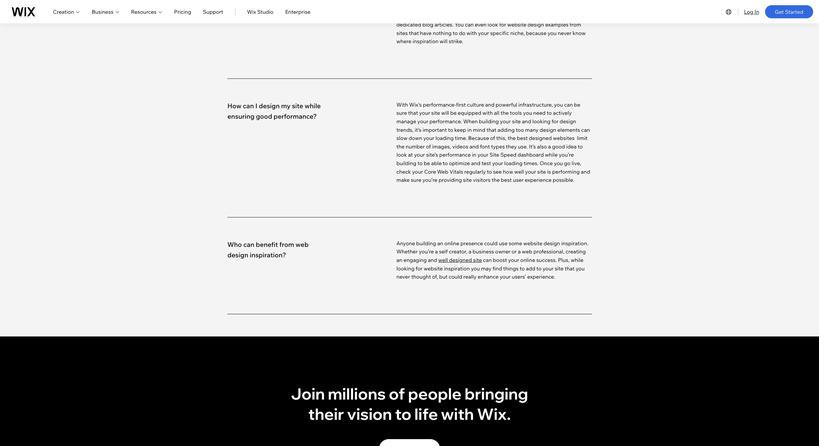 Task type: vqa. For each thing, say whether or not it's contained in the screenshot.
left for
yes



Task type: describe. For each thing, give the bounding box(es) containing it.
good inside how can i design my site while ensuring good performance?
[[256, 112, 272, 120]]

and down the because in the top of the page
[[470, 143, 479, 150]]

0 horizontal spatial well
[[438, 257, 448, 263]]

videos
[[452, 143, 469, 150]]

to down performance.
[[448, 126, 453, 133]]

resources button
[[131, 8, 162, 16]]

live,
[[572, 160, 581, 166]]

find
[[493, 265, 502, 272]]

your down important
[[423, 135, 434, 141]]

performance?
[[274, 112, 317, 120]]

log in link
[[744, 8, 759, 16]]

1 vertical spatial of
[[426, 143, 431, 150]]

self
[[439, 248, 448, 255]]

support link
[[203, 8, 223, 16]]

design inside who can benefit from web design inspiration?
[[227, 251, 248, 259]]

the up they on the right top of page
[[508, 135, 516, 141]]

and inside anyone building an online presence could use some website design inspiration. whether you're a self creator, a business owner or a web professional, creating an engaging and
[[428, 257, 437, 263]]

time.
[[455, 135, 467, 141]]

experience.
[[527, 273, 555, 280]]

from
[[280, 240, 294, 249]]

your down or
[[508, 257, 519, 263]]

1 vertical spatial best
[[501, 177, 512, 183]]

creator,
[[449, 248, 468, 255]]

enhance
[[478, 273, 499, 280]]

powerful
[[496, 101, 517, 108]]

culture
[[467, 101, 484, 108]]

and down live,
[[581, 168, 590, 175]]

creation button
[[53, 8, 80, 16]]

pricing
[[174, 8, 191, 15]]

of inside join millions of people bringing their vision to life with wix.
[[389, 384, 405, 404]]

to inside join millions of people bringing their vision to life with wix.
[[395, 404, 412, 424]]

look
[[397, 152, 407, 158]]

their
[[308, 404, 344, 424]]

for inside with wix's performance-first culture and powerful infrastructure, you can be sure that your site will be equipped with all the tools you need to actively manage your performance. when building your site and looking for design trends, it's important to keep in mind that adding too many design elements can slow down your loading time. because of this, the best designed websites  limit the number of images, videos and font types they use. it's also a good idea to look at your site's performance in your site speed dashboard while you're building to be able to optimize and test your loading times. once you go live, check your core web vitals regularly to see how well your site is performing and make sure you're providing site visitors the best user experience possible.
[[552, 118, 559, 125]]

while inside with wix's performance-first culture and powerful infrastructure, you can be sure that your site will be equipped with all the tools you need to actively manage your performance. when building your site and looking for design trends, it's important to keep in mind that adding too many design elements can slow down your loading time. because of this, the best designed websites  limit the number of images, videos and font types they use. it's also a good idea to look at your site's performance in your site speed dashboard while you're building to be able to optimize and test your loading times. once you go live, check your core web vitals regularly to see how well your site is performing and make sure you're providing site visitors the best user experience possible.
[[545, 152, 558, 158]]

times.
[[524, 160, 539, 166]]

to right need at the top
[[547, 110, 552, 116]]

1 horizontal spatial an
[[437, 240, 443, 247]]

you're inside anyone building an online presence could use some website design inspiration. whether you're a self creator, a business owner or a web professional, creating an engaging and
[[419, 248, 434, 255]]

with inside with wix's performance-first culture and powerful infrastructure, you can be sure that your site will be equipped with all the tools you need to actively manage your performance. when building your site and looking for design trends, it's important to keep in mind that adding too many design elements can slow down your loading time. because of this, the best designed websites  limit the number of images, videos and font types they use. it's also a good idea to look at your site's performance in your site speed dashboard while you're building to be able to optimize and test your loading times. once you go live, check your core web vitals regularly to see how well your site is performing and make sure you're providing site visitors the best user experience possible.
[[483, 110, 493, 116]]

get
[[775, 8, 784, 15]]

your left the core
[[412, 168, 423, 175]]

anyone
[[397, 240, 415, 247]]

0 vertical spatial best
[[517, 135, 528, 141]]

that inside can boost your online success. plus, while looking for website inspiration you may find things to add to your site that you never thought of, but could really enhance your users' experience.
[[565, 265, 575, 272]]

your down times.
[[525, 168, 536, 175]]

when
[[463, 118, 478, 125]]

your up it's
[[418, 118, 428, 125]]

business
[[92, 8, 113, 15]]

down
[[409, 135, 422, 141]]

i
[[255, 102, 257, 110]]

creation
[[53, 8, 74, 15]]

can inside can boost your online success. plus, while looking for website inspiration you may find things to add to your site that you never thought of, but could really enhance your users' experience.
[[483, 257, 492, 263]]

0 vertical spatial in
[[468, 126, 472, 133]]

but
[[439, 273, 448, 280]]

can inside how can i design my site while ensuring good performance?
[[243, 102, 254, 110]]

language selector, english selected image
[[725, 8, 733, 16]]

business
[[473, 248, 494, 255]]

website inside anyone building an online presence could use some website design inspiration. whether you're a self creator, a business owner or a web professional, creating an engaging and
[[524, 240, 543, 247]]

site down business
[[473, 257, 482, 263]]

good inside with wix's performance-first culture and powerful infrastructure, you can be sure that your site will be equipped with all the tools you need to actively manage your performance. when building your site and looking for design trends, it's important to keep in mind that adding too many design elements can slow down your loading time. because of this, the best designed websites  limit the number of images, videos and font types they use. it's also a good idea to look at your site's performance in your site speed dashboard while you're building to be able to optimize and test your loading times. once you go live, check your core web vitals regularly to see how well your site is performing and make sure you're providing site visitors the best user experience possible.
[[552, 143, 565, 150]]

to right add
[[537, 265, 542, 272]]

enterprise
[[285, 8, 311, 15]]

1 vertical spatial building
[[397, 160, 416, 166]]

make
[[397, 177, 410, 183]]

site down "performance-"
[[431, 110, 440, 116]]

0 horizontal spatial loading
[[436, 135, 454, 141]]

1 horizontal spatial be
[[450, 110, 457, 116]]

the right "all"
[[501, 110, 509, 116]]

check
[[397, 168, 411, 175]]

regularly
[[464, 168, 486, 175]]

may
[[481, 265, 492, 272]]

can inside who can benefit from web design inspiration?
[[243, 240, 254, 249]]

to left add
[[520, 265, 525, 272]]

online for to
[[520, 257, 535, 263]]

with
[[397, 101, 408, 108]]

once
[[540, 160, 553, 166]]

inspiration?
[[250, 251, 286, 259]]

actively
[[553, 110, 572, 116]]

a left self
[[435, 248, 438, 255]]

a inside with wix's performance-first culture and powerful infrastructure, you can be sure that your site will be equipped with all the tools you need to actively manage your performance. when building your site and looking for design trends, it's important to keep in mind that adding too many design elements can slow down your loading time. because of this, the best designed websites  limit the number of images, videos and font types they use. it's also a good idea to look at your site's performance in your site speed dashboard while you're building to be able to optimize and test your loading times. once you go live, check your core web vitals regularly to see how well your site is performing and make sure you're providing site visitors the best user experience possible.
[[548, 143, 551, 150]]

all
[[494, 110, 500, 116]]

use.
[[518, 143, 528, 150]]

people
[[408, 384, 462, 404]]

a down presence
[[469, 248, 472, 255]]

0 vertical spatial building
[[479, 118, 499, 125]]

your down wix's
[[419, 110, 430, 116]]

to left see
[[487, 168, 492, 175]]

you up really
[[471, 265, 480, 272]]

in
[[755, 8, 759, 15]]

while for site
[[305, 102, 321, 110]]

use
[[499, 240, 508, 247]]

test
[[482, 160, 491, 166]]

site's
[[426, 152, 438, 158]]

never
[[397, 273, 410, 280]]

possible.
[[553, 177, 575, 183]]

presence
[[461, 240, 483, 247]]

see
[[493, 168, 502, 175]]

your down things on the right of page
[[500, 273, 511, 280]]

success.
[[537, 257, 557, 263]]

with inside join millions of people bringing their vision to life with wix.
[[441, 404, 474, 424]]

owner
[[495, 248, 511, 255]]

with wix's performance-first culture and powerful infrastructure, you can be sure that your site will be equipped with all the tools you need to actively manage your performance. when building your site and looking for design trends, it's important to keep in mind that adding too many design elements can slow down your loading time. because of this, the best designed websites  limit the number of images, videos and font types they use. it's also a good idea to look at your site's performance in your site speed dashboard while you're building to be able to optimize and test your loading times. once you go live, check your core web vitals regularly to see how well your site is performing and make sure you're providing site visitors the best user experience possible.
[[397, 101, 590, 183]]

wix
[[247, 8, 256, 15]]

get started link
[[765, 5, 813, 18]]

you up actively
[[554, 101, 563, 108]]

for inside can boost your online success. plus, while looking for website inspiration you may find things to add to your site that you never thought of, but could really enhance your users' experience.
[[416, 265, 423, 272]]

life
[[415, 404, 438, 424]]

you down creating
[[576, 265, 585, 272]]

tools
[[510, 110, 522, 116]]

looking inside can boost your online success. plus, while looking for website inspiration you may find things to add to your site that you never thought of, but could really enhance your users' experience.
[[397, 265, 415, 272]]

1 vertical spatial you're
[[423, 177, 438, 183]]

manage
[[397, 118, 416, 125]]

keep
[[454, 126, 466, 133]]

you down infrastructure,
[[523, 110, 532, 116]]

could inside anyone building an online presence could use some website design inspiration. whether you're a self creator, a business owner or a web professional, creating an engaging and
[[484, 240, 498, 247]]

creating
[[566, 248, 586, 255]]

images,
[[432, 143, 451, 150]]

font
[[480, 143, 490, 150]]

site down regularly
[[463, 177, 472, 183]]

can up limit
[[581, 126, 590, 133]]

site inside how can i design my site while ensuring good performance?
[[292, 102, 303, 110]]

log
[[744, 8, 754, 15]]

design up the elements
[[560, 118, 576, 125]]

go
[[564, 160, 571, 166]]

at
[[408, 152, 413, 158]]



Task type: locate. For each thing, give the bounding box(es) containing it.
could down inspiration
[[449, 273, 462, 280]]

0 vertical spatial while
[[305, 102, 321, 110]]

0 horizontal spatial of
[[389, 384, 405, 404]]

site inside can boost your online success. plus, while looking for website inspiration you may find things to add to your site that you never thought of, but could really enhance your users' experience.
[[555, 265, 564, 272]]

2 horizontal spatial of
[[490, 135, 495, 141]]

1 vertical spatial in
[[472, 152, 476, 158]]

1 vertical spatial with
[[441, 404, 474, 424]]

also
[[537, 143, 547, 150]]

looking down need at the top
[[533, 118, 551, 125]]

1 vertical spatial website
[[424, 265, 443, 272]]

2 horizontal spatial be
[[574, 101, 581, 108]]

well down self
[[438, 257, 448, 263]]

too
[[516, 126, 524, 133]]

you're up go
[[559, 152, 574, 158]]

in up regularly
[[472, 152, 476, 158]]

0 horizontal spatial in
[[468, 126, 472, 133]]

and up many
[[522, 118, 531, 125]]

good left idea
[[552, 143, 565, 150]]

1 horizontal spatial could
[[484, 240, 498, 247]]

1 horizontal spatial online
[[520, 257, 535, 263]]

while for plus,
[[571, 257, 584, 263]]

0 vertical spatial you're
[[559, 152, 574, 158]]

online inside anyone building an online presence could use some website design inspiration. whether you're a self creator, a business owner or a web professional, creating an engaging and
[[445, 240, 459, 247]]

0 horizontal spatial web
[[296, 240, 309, 249]]

website up of,
[[424, 265, 443, 272]]

for
[[552, 118, 559, 125], [416, 265, 423, 272]]

wix.
[[477, 404, 511, 424]]

design inside how can i design my site while ensuring good performance?
[[259, 102, 280, 110]]

0 vertical spatial designed
[[529, 135, 552, 141]]

while inside how can i design my site while ensuring good performance?
[[305, 102, 321, 110]]

2 vertical spatial be
[[424, 160, 430, 166]]

dashboard
[[518, 152, 544, 158]]

1 horizontal spatial with
[[483, 110, 493, 116]]

the down see
[[492, 177, 500, 183]]

well up user
[[515, 168, 524, 175]]

add
[[526, 265, 536, 272]]

0 horizontal spatial for
[[416, 265, 423, 272]]

1 horizontal spatial well
[[515, 168, 524, 175]]

an up self
[[437, 240, 443, 247]]

to down limit
[[578, 143, 583, 150]]

of,
[[432, 273, 438, 280]]

0 horizontal spatial with
[[441, 404, 474, 424]]

able
[[431, 160, 442, 166]]

1 horizontal spatial good
[[552, 143, 565, 150]]

who
[[227, 240, 242, 249]]

thought
[[411, 273, 431, 280]]

1 vertical spatial sure
[[411, 177, 421, 183]]

loading
[[436, 135, 454, 141], [504, 160, 523, 166]]

benefit
[[256, 240, 278, 249]]

1 horizontal spatial that
[[487, 126, 497, 133]]

0 horizontal spatial sure
[[397, 110, 407, 116]]

to up web
[[443, 160, 448, 166]]

really
[[464, 273, 477, 280]]

while inside can boost your online success. plus, while looking for website inspiration you may find things to add to your site that you never thought of, but could really enhance your users' experience.
[[571, 257, 584, 263]]

vision
[[347, 404, 392, 424]]

web
[[437, 168, 449, 175]]

important
[[423, 126, 447, 133]]

1 vertical spatial an
[[397, 257, 403, 263]]

1 horizontal spatial loading
[[504, 160, 523, 166]]

limit
[[577, 135, 588, 141]]

1 vertical spatial for
[[416, 265, 423, 272]]

site left is
[[537, 168, 546, 175]]

trends,
[[397, 126, 414, 133]]

design right many
[[540, 126, 556, 133]]

infrastructure,
[[519, 101, 553, 108]]

site down tools
[[512, 118, 521, 125]]

performance.
[[430, 118, 462, 125]]

good down i
[[256, 112, 272, 120]]

for down actively
[[552, 118, 559, 125]]

vitals
[[450, 168, 463, 175]]

while up performance? at the top
[[305, 102, 321, 110]]

providing
[[439, 177, 462, 183]]

many
[[525, 126, 539, 133]]

0 horizontal spatial online
[[445, 240, 459, 247]]

you
[[554, 101, 563, 108], [523, 110, 532, 116], [554, 160, 563, 166], [471, 265, 480, 272], [576, 265, 585, 272]]

1 horizontal spatial looking
[[533, 118, 551, 125]]

slow
[[397, 135, 408, 141]]

0 vertical spatial loading
[[436, 135, 454, 141]]

visitors
[[473, 177, 491, 183]]

could
[[484, 240, 498, 247], [449, 273, 462, 280]]

the up look
[[397, 143, 405, 150]]

loading up images,
[[436, 135, 454, 141]]

idea
[[566, 143, 577, 150]]

it's
[[415, 126, 422, 133]]

0 vertical spatial that
[[408, 110, 418, 116]]

while up "once"
[[545, 152, 558, 158]]

sure down 'with'
[[397, 110, 407, 116]]

0 horizontal spatial best
[[501, 177, 512, 183]]

1 vertical spatial good
[[552, 143, 565, 150]]

can right who
[[243, 240, 254, 249]]

wix studio link
[[247, 8, 273, 16]]

web right or
[[522, 248, 532, 255]]

adding
[[498, 126, 515, 133]]

site up performance? at the top
[[292, 102, 303, 110]]

online up add
[[520, 257, 535, 263]]

can up actively
[[564, 101, 573, 108]]

to left life at the right bottom
[[395, 404, 412, 424]]

well designed site
[[438, 257, 482, 263]]

looking inside with wix's performance-first culture and powerful infrastructure, you can be sure that your site will be equipped with all the tools you need to actively manage your performance. when building your site and looking for design trends, it's important to keep in mind that adding too many design elements can slow down your loading time. because of this, the best designed websites  limit the number of images, videos and font types they use. it's also a good idea to look at your site's performance in your site speed dashboard while you're building to be able to optimize and test your loading times. once you go live, check your core web vitals regularly to see how well your site is performing and make sure you're providing site visitors the best user experience possible.
[[533, 118, 551, 125]]

you're down the core
[[423, 177, 438, 183]]

good
[[256, 112, 272, 120], [552, 143, 565, 150]]

0 horizontal spatial be
[[424, 160, 430, 166]]

0 vertical spatial of
[[490, 135, 495, 141]]

things
[[503, 265, 519, 272]]

web right from
[[296, 240, 309, 249]]

2 vertical spatial building
[[416, 240, 436, 247]]

will
[[441, 110, 449, 116]]

resources
[[131, 8, 156, 15]]

in down when
[[468, 126, 472, 133]]

wix studio
[[247, 8, 273, 15]]

0 vertical spatial could
[[484, 240, 498, 247]]

with left "all"
[[483, 110, 493, 116]]

1 horizontal spatial web
[[522, 248, 532, 255]]

1 vertical spatial that
[[487, 126, 497, 133]]

join
[[291, 384, 325, 404]]

1 vertical spatial could
[[449, 273, 462, 280]]

wix's
[[409, 101, 422, 108]]

1 vertical spatial online
[[520, 257, 535, 263]]

1 horizontal spatial best
[[517, 135, 528, 141]]

site
[[292, 102, 303, 110], [431, 110, 440, 116], [512, 118, 521, 125], [537, 168, 546, 175], [463, 177, 472, 183], [473, 257, 482, 263], [555, 265, 564, 272]]

building up check
[[397, 160, 416, 166]]

be up the elements
[[574, 101, 581, 108]]

some
[[509, 240, 522, 247]]

1 vertical spatial while
[[545, 152, 558, 158]]

0 vertical spatial be
[[574, 101, 581, 108]]

user
[[513, 177, 524, 183]]

speed
[[501, 152, 517, 158]]

0 vertical spatial an
[[437, 240, 443, 247]]

0 horizontal spatial website
[[424, 265, 443, 272]]

1 horizontal spatial for
[[552, 118, 559, 125]]

enterprise link
[[285, 8, 311, 16]]

1 vertical spatial loading
[[504, 160, 523, 166]]

well inside with wix's performance-first culture and powerful infrastructure, you can be sure that your site will be equipped with all the tools you need to actively manage your performance. when building your site and looking for design trends, it's important to keep in mind that adding too many design elements can slow down your loading time. because of this, the best designed websites  limit the number of images, videos and font types they use. it's also a good idea to look at your site's performance in your site speed dashboard while you're building to be able to optimize and test your loading times. once you go live, check your core web vitals regularly to see how well your site is performing and make sure you're providing site visitors the best user experience possible.
[[515, 168, 524, 175]]

who can benefit from web design inspiration?
[[227, 240, 309, 259]]

that
[[408, 110, 418, 116], [487, 126, 497, 133], [565, 265, 575, 272]]

that right mind
[[487, 126, 497, 133]]

1 vertical spatial looking
[[397, 265, 415, 272]]

2 horizontal spatial that
[[565, 265, 575, 272]]

building inside anyone building an online presence could use some website design inspiration. whether you're a self creator, a business owner or a web professional, creating an engaging and
[[416, 240, 436, 247]]

can up may
[[483, 257, 492, 263]]

0 horizontal spatial an
[[397, 257, 403, 263]]

designed down creator, on the bottom of page
[[449, 257, 472, 263]]

this,
[[496, 135, 507, 141]]

with down the people
[[441, 404, 474, 424]]

2 vertical spatial you're
[[419, 248, 434, 255]]

that down wix's
[[408, 110, 418, 116]]

that down plus,
[[565, 265, 575, 272]]

your right the at
[[414, 152, 425, 158]]

1 horizontal spatial of
[[426, 143, 431, 150]]

your down the success.
[[543, 265, 554, 272]]

a right also on the right top of page
[[548, 143, 551, 150]]

designed up also on the right top of page
[[529, 135, 552, 141]]

it's
[[529, 143, 536, 150]]

and up regularly
[[471, 160, 481, 166]]

site down plus,
[[555, 265, 564, 272]]

design down who
[[227, 251, 248, 259]]

2 vertical spatial that
[[565, 265, 575, 272]]

number
[[406, 143, 425, 150]]

2 horizontal spatial while
[[571, 257, 584, 263]]

0 horizontal spatial designed
[[449, 257, 472, 263]]

1 horizontal spatial designed
[[529, 135, 552, 141]]

be right will
[[450, 110, 457, 116]]

performing
[[552, 168, 580, 175]]

website
[[524, 240, 543, 247], [424, 265, 443, 272]]

sure right make
[[411, 177, 421, 183]]

a right or
[[518, 248, 521, 255]]

your up adding
[[500, 118, 511, 125]]

0 vertical spatial sure
[[397, 110, 407, 116]]

1 horizontal spatial sure
[[411, 177, 421, 183]]

0 vertical spatial online
[[445, 240, 459, 247]]

millions
[[328, 384, 386, 404]]

could inside can boost your online success. plus, while looking for website inspiration you may find things to add to your site that you never thought of, but could really enhance your users' experience.
[[449, 273, 462, 280]]

can left i
[[243, 102, 254, 110]]

online up creator, on the bottom of page
[[445, 240, 459, 247]]

join millions of people bringing their vision to life with wix.
[[291, 384, 528, 424]]

online
[[445, 240, 459, 247], [520, 257, 535, 263]]

be up the core
[[424, 160, 430, 166]]

equipped
[[458, 110, 481, 116]]

online inside can boost your online success. plus, while looking for website inspiration you may find things to add to your site that you never thought of, but could really enhance your users' experience.
[[520, 257, 535, 263]]

web inside anyone building an online presence could use some website design inspiration. whether you're a self creator, a business owner or a web professional, creating an engaging and
[[522, 248, 532, 255]]

design inside anyone building an online presence could use some website design inspiration. whether you're a self creator, a business owner or a web professional, creating an engaging and
[[544, 240, 560, 247]]

0 vertical spatial well
[[515, 168, 524, 175]]

first
[[456, 101, 466, 108]]

pricing link
[[174, 8, 191, 16]]

your down font
[[478, 152, 489, 158]]

performance-
[[423, 101, 456, 108]]

site
[[490, 152, 499, 158]]

started
[[785, 8, 804, 15]]

looking up never
[[397, 265, 415, 272]]

users'
[[512, 273, 526, 280]]

how
[[503, 168, 513, 175]]

to
[[547, 110, 552, 116], [448, 126, 453, 133], [578, 143, 583, 150], [418, 160, 423, 166], [443, 160, 448, 166], [487, 168, 492, 175], [520, 265, 525, 272], [537, 265, 542, 272], [395, 404, 412, 424]]

0 vertical spatial for
[[552, 118, 559, 125]]

inspiration.
[[561, 240, 589, 247]]

0 horizontal spatial good
[[256, 112, 272, 120]]

online for creator,
[[445, 240, 459, 247]]

an down whether
[[397, 257, 403, 263]]

loading down speed
[[504, 160, 523, 166]]

2 vertical spatial of
[[389, 384, 405, 404]]

to left able
[[418, 160, 423, 166]]

website inside can boost your online success. plus, while looking for website inspiration you may find things to add to your site that you never thought of, but could really enhance your users' experience.
[[424, 265, 443, 272]]

core
[[424, 168, 436, 175]]

0 horizontal spatial could
[[449, 273, 462, 280]]

for up thought
[[416, 265, 423, 272]]

an
[[437, 240, 443, 247], [397, 257, 403, 263]]

could up business
[[484, 240, 498, 247]]

building up engaging
[[416, 240, 436, 247]]

best up the use.
[[517, 135, 528, 141]]

0 horizontal spatial that
[[408, 110, 418, 116]]

inspiration
[[444, 265, 470, 272]]

best down how
[[501, 177, 512, 183]]

is
[[547, 168, 551, 175]]

1 vertical spatial be
[[450, 110, 457, 116]]

while
[[305, 102, 321, 110], [545, 152, 558, 158], [571, 257, 584, 263]]

log in
[[744, 8, 759, 15]]

0 vertical spatial looking
[[533, 118, 551, 125]]

you left go
[[554, 160, 563, 166]]

business button
[[92, 8, 119, 16]]

1 horizontal spatial website
[[524, 240, 543, 247]]

types
[[491, 143, 505, 150]]

website right some
[[524, 240, 543, 247]]

0 vertical spatial with
[[483, 110, 493, 116]]

while down creating
[[571, 257, 584, 263]]

0 vertical spatial website
[[524, 240, 543, 247]]

1 vertical spatial designed
[[449, 257, 472, 263]]

1 horizontal spatial in
[[472, 152, 476, 158]]

2 vertical spatial while
[[571, 257, 584, 263]]

0 horizontal spatial while
[[305, 102, 321, 110]]

professional,
[[534, 248, 565, 255]]

and up of,
[[428, 257, 437, 263]]

bringing
[[465, 384, 528, 404]]

and
[[485, 101, 495, 108], [522, 118, 531, 125], [470, 143, 479, 150], [471, 160, 481, 166], [581, 168, 590, 175], [428, 257, 437, 263]]

design up "professional,"
[[544, 240, 560, 247]]

you're up engaging
[[419, 248, 434, 255]]

your
[[419, 110, 430, 116], [418, 118, 428, 125], [500, 118, 511, 125], [423, 135, 434, 141], [414, 152, 425, 158], [478, 152, 489, 158], [492, 160, 503, 166], [412, 168, 423, 175], [525, 168, 536, 175], [508, 257, 519, 263], [543, 265, 554, 272], [500, 273, 511, 280]]

web inside who can benefit from web design inspiration?
[[296, 240, 309, 249]]

designed inside with wix's performance-first culture and powerful infrastructure, you can be sure that your site will be equipped with all the tools you need to actively manage your performance. when building your site and looking for design trends, it's important to keep in mind that adding too many design elements can slow down your loading time. because of this, the best designed websites  limit the number of images, videos and font types they use. it's also a good idea to look at your site's performance in your site speed dashboard while you're building to be able to optimize and test your loading times. once you go live, check your core web vitals regularly to see how well your site is performing and make sure you're providing site visitors the best user experience possible.
[[529, 135, 552, 141]]

design right i
[[259, 102, 280, 110]]

1 vertical spatial well
[[438, 257, 448, 263]]

0 horizontal spatial looking
[[397, 265, 415, 272]]

1 horizontal spatial while
[[545, 152, 558, 158]]

0 vertical spatial good
[[256, 112, 272, 120]]

building down "all"
[[479, 118, 499, 125]]

and up "all"
[[485, 101, 495, 108]]

your up see
[[492, 160, 503, 166]]



